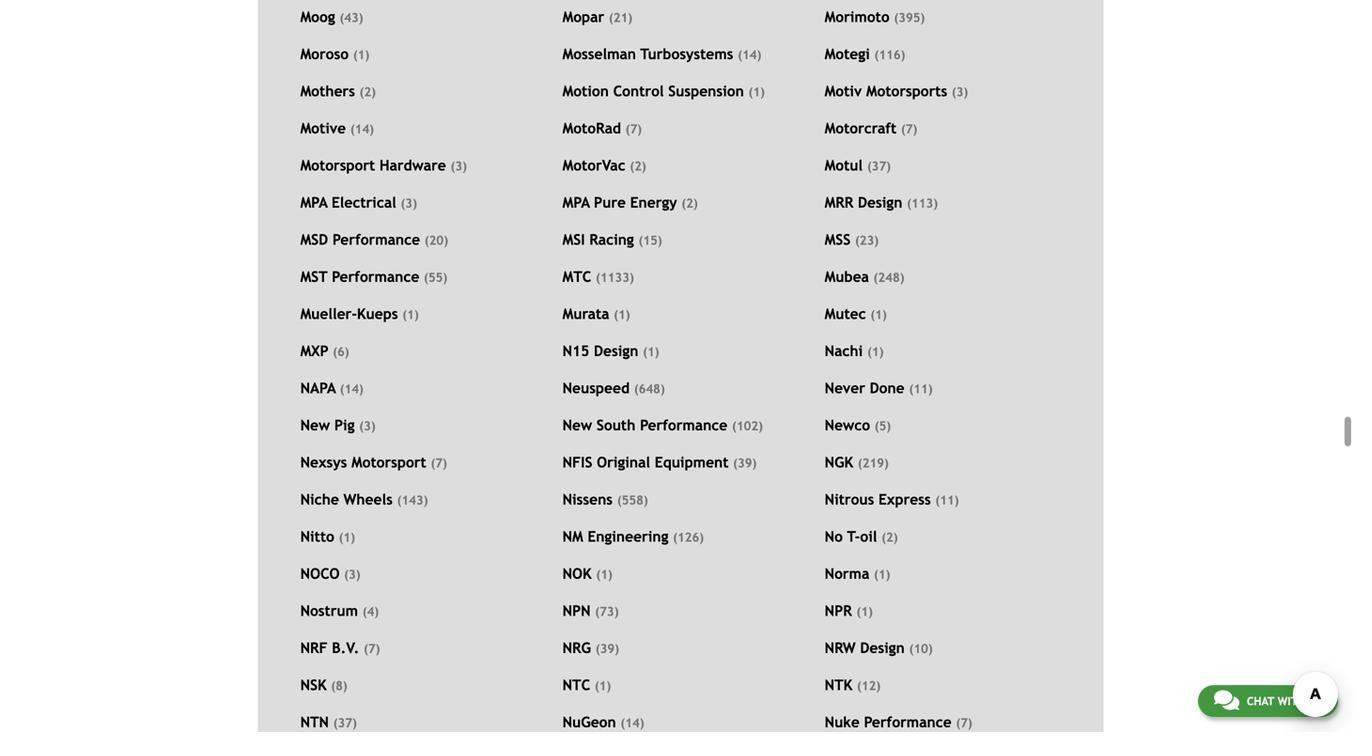 Task type: vqa. For each thing, say whether or not it's contained in the screenshot.
Motorcraft (7)
yes



Task type: locate. For each thing, give the bounding box(es) containing it.
(1) inside murata (1)
[[614, 307, 630, 322]]

(1) right suspension
[[749, 85, 765, 99]]

(1) inside moroso (1)
[[353, 48, 370, 62]]

(1) for nok
[[596, 567, 613, 582]]

(1) right norma
[[874, 567, 890, 582]]

design left (10)
[[860, 640, 905, 657]]

(7) inside nuke performance (7)
[[956, 716, 973, 730]]

(2) right the mothers
[[359, 85, 376, 99]]

(3)
[[952, 85, 968, 99], [451, 159, 467, 173], [401, 196, 417, 211], [359, 419, 376, 433], [344, 567, 361, 582]]

(39) down (102)
[[733, 456, 757, 470]]

2 new from the left
[[563, 417, 592, 434]]

(1) inside "nitto (1)"
[[339, 530, 355, 545]]

(1) for norma
[[874, 567, 890, 582]]

norma (1)
[[825, 565, 890, 582]]

(2) inside motorvac (2)
[[630, 159, 646, 173]]

(14) right nugeon
[[621, 716, 644, 730]]

(395)
[[894, 10, 925, 25]]

design up neuspeed (648)
[[594, 343, 638, 360]]

pure
[[594, 194, 626, 211]]

performance up equipment
[[640, 417, 728, 434]]

(1) right nachi on the top of page
[[867, 345, 884, 359]]

(3) right motorsports
[[952, 85, 968, 99]]

new
[[300, 417, 330, 434], [563, 417, 592, 434]]

(11) inside nitrous express (11)
[[935, 493, 959, 508]]

express
[[879, 491, 931, 508]]

(116)
[[874, 48, 905, 62]]

motorsport down motive (14)
[[300, 157, 375, 174]]

1 horizontal spatial (11)
[[935, 493, 959, 508]]

0 vertical spatial (39)
[[733, 456, 757, 470]]

motiv motorsports (3)
[[825, 83, 968, 100]]

1 horizontal spatial new
[[563, 417, 592, 434]]

motorad (7)
[[563, 120, 642, 137]]

0 vertical spatial design
[[858, 194, 903, 211]]

performance
[[333, 231, 420, 248], [332, 268, 419, 285], [640, 417, 728, 434], [864, 714, 952, 731]]

performance down the (12)
[[864, 714, 952, 731]]

(2) inside no t-oil (2)
[[882, 530, 898, 545]]

kueps
[[357, 306, 398, 322]]

murata (1)
[[563, 306, 630, 322]]

b.v.
[[332, 640, 359, 657]]

ntk
[[825, 677, 853, 694]]

motorad
[[563, 120, 621, 137]]

0 horizontal spatial (37)
[[333, 716, 357, 730]]

(14) inside napa (14)
[[340, 382, 364, 396]]

(3) right noco
[[344, 567, 361, 582]]

nm
[[563, 528, 583, 545]]

ntn (37)
[[300, 714, 357, 731]]

(7) inside nexsys motorsport (7)
[[431, 456, 447, 470]]

performance up mst performance (55)
[[333, 231, 420, 248]]

(11) right done
[[909, 382, 933, 396]]

nrf b.v. (7)
[[300, 640, 380, 657]]

1 vertical spatial (39)
[[596, 641, 619, 656]]

1 horizontal spatial (39)
[[733, 456, 757, 470]]

0 vertical spatial (37)
[[867, 159, 891, 173]]

(39)
[[733, 456, 757, 470], [596, 641, 619, 656]]

mpa left pure
[[563, 194, 590, 211]]

nissens
[[563, 491, 613, 508]]

(7) inside motorad (7)
[[626, 122, 642, 136]]

(14)
[[738, 48, 762, 62], [350, 122, 374, 136], [340, 382, 364, 396], [621, 716, 644, 730]]

1 vertical spatial design
[[594, 343, 638, 360]]

nm engineering (126)
[[563, 528, 704, 545]]

(37) inside ntn (37)
[[333, 716, 357, 730]]

niche wheels (143)
[[300, 491, 428, 508]]

(37) inside the motul (37)
[[867, 159, 891, 173]]

mpa up msd
[[300, 194, 328, 211]]

equipment
[[655, 454, 729, 471]]

design for nrw
[[860, 640, 905, 657]]

npr
[[825, 602, 852, 619]]

electrical
[[332, 194, 396, 211]]

engineering
[[588, 528, 669, 545]]

motorvac
[[563, 157, 625, 174]]

nrg
[[563, 640, 591, 657]]

nitto (1)
[[300, 528, 355, 545]]

done
[[870, 380, 905, 397]]

(1) right moroso
[[353, 48, 370, 62]]

msd performance (20)
[[300, 231, 448, 248]]

(39) inside nfis original equipment (39)
[[733, 456, 757, 470]]

nuke
[[825, 714, 860, 731]]

1 horizontal spatial mpa
[[563, 194, 590, 211]]

(21)
[[609, 10, 633, 25]]

(2) right 'energy' at the top of page
[[682, 196, 698, 211]]

(1) for murata
[[614, 307, 630, 322]]

neuspeed
[[563, 380, 630, 397]]

1 mpa from the left
[[300, 194, 328, 211]]

(20)
[[425, 233, 448, 248]]

(1) for nachi
[[867, 345, 884, 359]]

ntc
[[563, 677, 590, 694]]

nostrum
[[300, 602, 358, 619]]

(1) inside ntc (1)
[[595, 679, 611, 693]]

(3) down hardware
[[401, 196, 417, 211]]

(1) inside norma (1)
[[874, 567, 890, 582]]

motorsports
[[866, 83, 947, 100]]

(1) for moroso
[[353, 48, 370, 62]]

(1) right npr
[[857, 604, 873, 619]]

(14) up suspension
[[738, 48, 762, 62]]

never
[[825, 380, 865, 397]]

ntk (12)
[[825, 677, 881, 694]]

new up nfis
[[563, 417, 592, 434]]

(1) right ntc
[[595, 679, 611, 693]]

(7) for nexsys motorsport
[[431, 456, 447, 470]]

new for new south performance
[[563, 417, 592, 434]]

(14) for nugeon
[[621, 716, 644, 730]]

noco (3)
[[300, 565, 361, 582]]

(1) right mutec on the top of page
[[871, 307, 887, 322]]

0 horizontal spatial (39)
[[596, 641, 619, 656]]

(1) right nitto
[[339, 530, 355, 545]]

0 horizontal spatial (11)
[[909, 382, 933, 396]]

(1) up (648)
[[643, 345, 659, 359]]

mxp
[[300, 343, 329, 360]]

new left 'pig'
[[300, 417, 330, 434]]

motorcraft
[[825, 120, 897, 137]]

nexsys
[[300, 454, 347, 471]]

(2) right oil
[[882, 530, 898, 545]]

mueller-kueps (1)
[[300, 306, 419, 322]]

(14) right napa
[[340, 382, 364, 396]]

(3) inside the new pig (3)
[[359, 419, 376, 433]]

0 vertical spatial (11)
[[909, 382, 933, 396]]

(2) up mpa pure energy (2)
[[630, 159, 646, 173]]

(3) right hardware
[[451, 159, 467, 173]]

(1) inside mutec (1)
[[871, 307, 887, 322]]

(7)
[[626, 122, 642, 136], [901, 122, 918, 136], [431, 456, 447, 470], [364, 641, 380, 656], [956, 716, 973, 730]]

1 new from the left
[[300, 417, 330, 434]]

2 mpa from the left
[[563, 194, 590, 211]]

(39) right "nrg"
[[596, 641, 619, 656]]

(1) inside npr (1)
[[857, 604, 873, 619]]

(37) for ntn
[[333, 716, 357, 730]]

(1) inside mueller-kueps (1)
[[402, 307, 419, 322]]

mutec
[[825, 306, 866, 322]]

(3) inside motorsport hardware (3)
[[451, 159, 467, 173]]

(3) right 'pig'
[[359, 419, 376, 433]]

(7) inside nrf b.v. (7)
[[364, 641, 380, 656]]

2 vertical spatial design
[[860, 640, 905, 657]]

(37)
[[867, 159, 891, 173], [333, 716, 357, 730]]

motorsport up wheels
[[351, 454, 426, 471]]

(3) for motiv motorsports
[[952, 85, 968, 99]]

nachi (1)
[[825, 343, 884, 360]]

(3) inside the motiv motorsports (3)
[[952, 85, 968, 99]]

(3) for motorsport hardware
[[451, 159, 467, 173]]

performance for msd
[[333, 231, 420, 248]]

(14) inside mosselman turbosystems (14)
[[738, 48, 762, 62]]

t-
[[847, 528, 860, 545]]

(1)
[[353, 48, 370, 62], [749, 85, 765, 99], [402, 307, 419, 322], [614, 307, 630, 322], [871, 307, 887, 322], [643, 345, 659, 359], [867, 345, 884, 359], [339, 530, 355, 545], [596, 567, 613, 582], [874, 567, 890, 582], [857, 604, 873, 619], [595, 679, 611, 693]]

1 vertical spatial (11)
[[935, 493, 959, 508]]

motegi (116)
[[825, 46, 905, 63]]

(11) inside never done (11)
[[909, 382, 933, 396]]

performance down msd performance (20)
[[332, 268, 419, 285]]

0 horizontal spatial mpa
[[300, 194, 328, 211]]

(1) right kueps
[[402, 307, 419, 322]]

design up (23) at top right
[[858, 194, 903, 211]]

(37) right motul
[[867, 159, 891, 173]]

napa
[[300, 380, 336, 397]]

wheels
[[344, 491, 393, 508]]

nrg (39)
[[563, 640, 619, 657]]

1 vertical spatial (37)
[[333, 716, 357, 730]]

nfis
[[563, 454, 592, 471]]

motorsport
[[300, 157, 375, 174], [351, 454, 426, 471]]

newco (5)
[[825, 417, 891, 434]]

0 horizontal spatial new
[[300, 417, 330, 434]]

(1) inside nachi (1)
[[867, 345, 884, 359]]

(3) for new pig
[[359, 419, 376, 433]]

mutec (1)
[[825, 306, 887, 322]]

us
[[1309, 694, 1322, 708]]

(14) right motive at top
[[350, 122, 374, 136]]

(37) right ntn at the bottom left of the page
[[333, 716, 357, 730]]

1 horizontal spatial (37)
[[867, 159, 891, 173]]

(1) inside nok (1)
[[596, 567, 613, 582]]

(14) inside motive (14)
[[350, 122, 374, 136]]

(39) inside nrg (39)
[[596, 641, 619, 656]]

mosselman turbosystems (14)
[[563, 46, 762, 63]]

(11) right express
[[935, 493, 959, 508]]

(1) right murata at the top
[[614, 307, 630, 322]]

mtc
[[563, 268, 591, 285]]

(14) inside nugeon (14)
[[621, 716, 644, 730]]

mosselman
[[563, 46, 636, 63]]

nrw design (10)
[[825, 640, 933, 657]]

(1) right nok
[[596, 567, 613, 582]]

(3) inside mpa electrical (3)
[[401, 196, 417, 211]]



Task type: describe. For each thing, give the bounding box(es) containing it.
(219)
[[858, 456, 889, 470]]

(1) inside motion control suspension (1)
[[749, 85, 765, 99]]

(558)
[[617, 493, 648, 508]]

1 vertical spatial motorsport
[[351, 454, 426, 471]]

mxp (6)
[[300, 343, 349, 360]]

design for mrr
[[858, 194, 903, 211]]

murata
[[563, 306, 609, 322]]

npn (73)
[[563, 602, 619, 619]]

never done (11)
[[825, 380, 933, 397]]

newco
[[825, 417, 870, 434]]

nexsys motorsport (7)
[[300, 454, 447, 471]]

new south performance (102)
[[563, 417, 763, 434]]

(11) for nitrous express
[[935, 493, 959, 508]]

motul
[[825, 157, 863, 174]]

mpa electrical (3)
[[300, 194, 417, 211]]

msi racing (15)
[[563, 231, 662, 248]]

(43)
[[340, 10, 363, 25]]

(10)
[[909, 641, 933, 656]]

motion
[[563, 83, 609, 100]]

nitrous express (11)
[[825, 491, 959, 508]]

norma
[[825, 565, 870, 582]]

ntn
[[300, 714, 329, 731]]

nrw
[[825, 640, 856, 657]]

(2) inside the mothers (2)
[[359, 85, 376, 99]]

mubea
[[825, 268, 869, 285]]

(1) for mutec
[[871, 307, 887, 322]]

(1) for nitto
[[339, 530, 355, 545]]

hardware
[[380, 157, 446, 174]]

design for n15
[[594, 343, 638, 360]]

(3) inside the noco (3)
[[344, 567, 361, 582]]

(14) for motive
[[350, 122, 374, 136]]

original
[[597, 454, 650, 471]]

npr (1)
[[825, 602, 873, 619]]

neuspeed (648)
[[563, 380, 665, 397]]

chat
[[1247, 694, 1274, 708]]

(5)
[[875, 419, 891, 433]]

mpa for mpa pure energy
[[563, 194, 590, 211]]

mpa pure energy (2)
[[563, 194, 698, 211]]

noco
[[300, 565, 340, 582]]

mpa for mpa electrical
[[300, 194, 328, 211]]

moroso
[[300, 46, 349, 63]]

(3) for mpa electrical
[[401, 196, 417, 211]]

(648)
[[634, 382, 665, 396]]

nfis original equipment (39)
[[563, 454, 757, 471]]

npn
[[563, 602, 591, 619]]

ngk
[[825, 454, 853, 471]]

niche
[[300, 491, 339, 508]]

(126)
[[673, 530, 704, 545]]

(2) inside mpa pure energy (2)
[[682, 196, 698, 211]]

mopar (21)
[[563, 9, 633, 25]]

nugeon (14)
[[563, 714, 644, 731]]

(14) for napa
[[340, 382, 364, 396]]

nsk (8)
[[300, 677, 348, 694]]

new pig (3)
[[300, 417, 376, 434]]

mtc (1133)
[[563, 268, 634, 285]]

chat with us link
[[1198, 685, 1338, 717]]

pig
[[334, 417, 355, 434]]

n15 design (1)
[[563, 343, 659, 360]]

(73)
[[595, 604, 619, 619]]

mst performance (55)
[[300, 268, 448, 285]]

motion control suspension (1)
[[563, 83, 765, 100]]

performance for mst
[[332, 268, 419, 285]]

(4)
[[362, 604, 379, 619]]

(8)
[[331, 679, 348, 693]]

(55)
[[424, 270, 448, 285]]

motul (37)
[[825, 157, 891, 174]]

no t-oil (2)
[[825, 528, 898, 545]]

(7) for nuke performance
[[956, 716, 973, 730]]

mss (23)
[[825, 231, 879, 248]]

0 vertical spatial motorsport
[[300, 157, 375, 174]]

comments image
[[1214, 689, 1239, 711]]

nissens (558)
[[563, 491, 648, 508]]

nostrum (4)
[[300, 602, 379, 619]]

mothers (2)
[[300, 83, 376, 100]]

moroso (1)
[[300, 46, 370, 63]]

motive
[[300, 120, 346, 137]]

(1) inside the n15 design (1)
[[643, 345, 659, 359]]

msi
[[563, 231, 585, 248]]

motorcraft (7)
[[825, 120, 918, 137]]

motegi
[[825, 46, 870, 63]]

morimoto
[[825, 9, 890, 25]]

(23)
[[855, 233, 879, 248]]

(11) for never done
[[909, 382, 933, 396]]

mss
[[825, 231, 851, 248]]

moog (43)
[[300, 9, 363, 25]]

turbosystems
[[641, 46, 733, 63]]

(1) for npr
[[857, 604, 873, 619]]

msd
[[300, 231, 328, 248]]

ntc (1)
[[563, 677, 611, 694]]

(143)
[[397, 493, 428, 508]]

mothers
[[300, 83, 355, 100]]

oil
[[860, 528, 877, 545]]

(248)
[[874, 270, 905, 285]]

(7) for nrf b.v.
[[364, 641, 380, 656]]

(15)
[[639, 233, 662, 248]]

new for new pig
[[300, 417, 330, 434]]

control
[[613, 83, 664, 100]]

performance for nuke
[[864, 714, 952, 731]]

(7) inside motorcraft (7)
[[901, 122, 918, 136]]

ngk (219)
[[825, 454, 889, 471]]

motive (14)
[[300, 120, 374, 137]]

(1) for ntc
[[595, 679, 611, 693]]

no
[[825, 528, 843, 545]]

(37) for motul
[[867, 159, 891, 173]]

nuke performance (7)
[[825, 714, 973, 731]]

nitrous
[[825, 491, 874, 508]]



